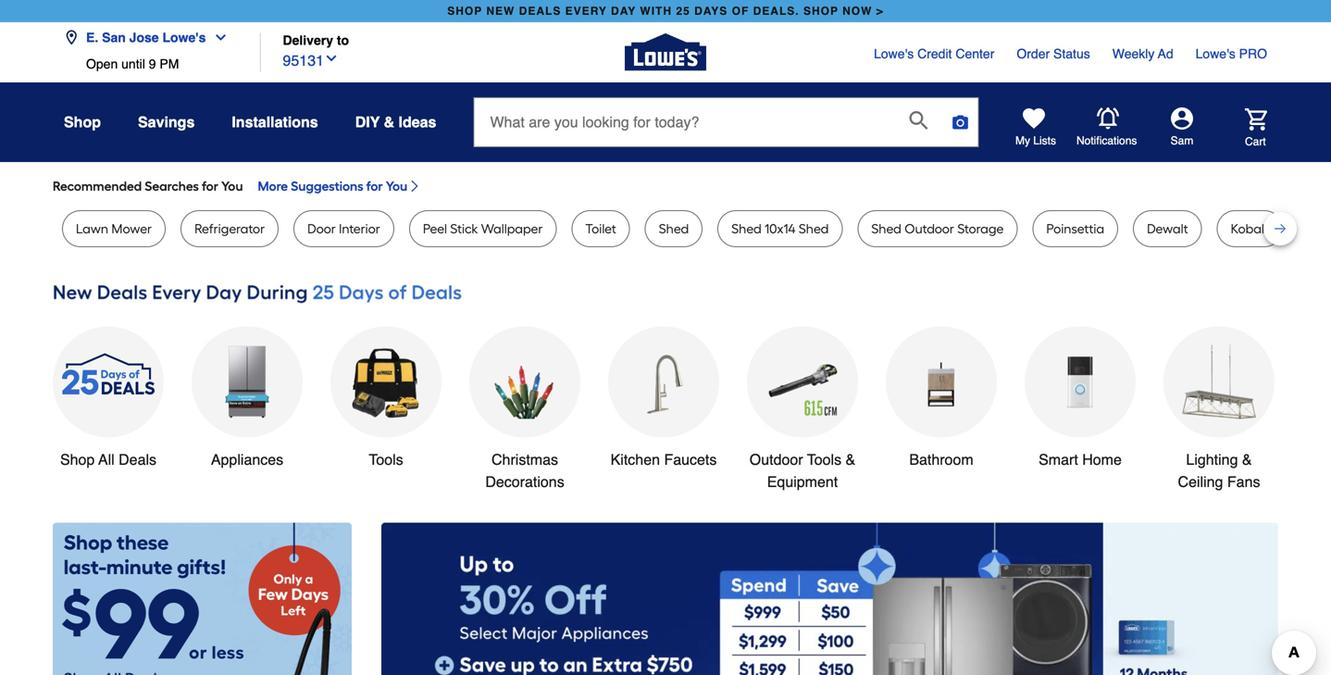 Task type: describe. For each thing, give the bounding box(es) containing it.
tools link
[[331, 326, 442, 471]]

order status
[[1017, 46, 1091, 61]]

delivery
[[283, 33, 333, 48]]

up to 30 percent off select major appliances. plus, save up to an extra $750 on major appliances. image
[[382, 523, 1279, 675]]

1 tools from the left
[[369, 451, 403, 468]]

lowe's home improvement logo image
[[625, 12, 707, 93]]

lawn
[[76, 221, 108, 237]]

chevron down image inside 95131 button
[[324, 51, 339, 66]]

diy & ideas button
[[355, 106, 437, 139]]

weekly ad
[[1113, 46, 1174, 61]]

shop for shop
[[64, 113, 101, 131]]

lowe's for lowe's credit center
[[874, 46, 914, 61]]

ceiling
[[1178, 473, 1224, 490]]

door interior
[[308, 221, 380, 237]]

chevron right image
[[408, 179, 422, 194]]

search image
[[910, 111, 928, 130]]

bathroom link
[[886, 326, 997, 471]]

installations button
[[232, 106, 318, 139]]

equipment
[[767, 473, 838, 490]]

sam button
[[1138, 107, 1227, 148]]

christmas decorations
[[485, 451, 565, 490]]

shed outdoor storage
[[872, 221, 1004, 237]]

kitchen faucets image
[[627, 345, 701, 419]]

lowe's home improvement cart image
[[1245, 108, 1268, 130]]

to
[[337, 33, 349, 48]]

my lists
[[1016, 134, 1057, 147]]

interior
[[339, 221, 380, 237]]

lawn mower
[[76, 221, 152, 237]]

delivery to
[[283, 33, 349, 48]]

Search Query text field
[[475, 98, 895, 146]]

storage
[[958, 221, 1004, 237]]

fans
[[1228, 473, 1261, 490]]

25
[[676, 5, 691, 18]]

pm
[[160, 56, 179, 71]]

recommended searches for you heading
[[53, 177, 1279, 195]]

kitchen faucets link
[[608, 326, 719, 471]]

faucets
[[664, 451, 717, 468]]

credit
[[918, 46, 952, 61]]

smart home
[[1039, 451, 1122, 468]]

lowe's pro link
[[1196, 44, 1268, 63]]

recommended searches for you
[[53, 178, 243, 194]]

poinsettia
[[1047, 221, 1105, 237]]

kitchen faucets
[[611, 451, 717, 468]]

sam
[[1171, 134, 1194, 147]]

95131 button
[[283, 48, 339, 72]]

appliances
[[211, 451, 283, 468]]

savings button
[[138, 106, 195, 139]]

shop all deals
[[60, 451, 157, 468]]

shed 10x14 shed
[[732, 221, 829, 237]]

lists
[[1034, 134, 1057, 147]]

outdoor
[[905, 221, 955, 237]]

cart
[[1245, 135, 1266, 148]]

suggestions
[[291, 178, 364, 194]]

shop for shop all deals
[[60, 451, 95, 468]]

pro
[[1240, 46, 1268, 61]]

more suggestions for you link
[[258, 177, 422, 195]]

christmas
[[492, 451, 558, 468]]

shop button
[[64, 106, 101, 139]]

peel
[[423, 221, 447, 237]]



Task type: vqa. For each thing, say whether or not it's contained in the screenshot.
d
no



Task type: locate. For each thing, give the bounding box(es) containing it.
outdoor tools & equipment
[[750, 451, 856, 490]]

wallpaper
[[481, 221, 543, 237]]

for left "chevron right" "icon" at left
[[366, 178, 383, 194]]

shop these last-minute gifts. $99 or less. quantities are limited and won't last. image
[[53, 523, 352, 675]]

center
[[956, 46, 995, 61]]

mower
[[112, 221, 152, 237]]

lighting
[[1187, 451, 1238, 468]]

0 horizontal spatial chevron down image
[[206, 30, 228, 45]]

& for ceiling
[[1243, 451, 1252, 468]]

2 tools from the left
[[807, 451, 842, 468]]

kitchen
[[611, 451, 660, 468]]

ad
[[1158, 46, 1174, 61]]

& right "diy"
[[384, 113, 395, 131]]

e. san jose lowe's
[[86, 30, 206, 45]]

for for suggestions
[[366, 178, 383, 194]]

diy & ideas
[[355, 113, 437, 131]]

you inside more suggestions for you link
[[386, 178, 408, 194]]

installations
[[232, 113, 318, 131]]

shed left the '10x14'
[[732, 221, 762, 237]]

tools down tools image
[[369, 451, 403, 468]]

my lists link
[[1016, 107, 1057, 148]]

days
[[695, 5, 728, 18]]

1 horizontal spatial tools
[[807, 451, 842, 468]]

lighting & ceiling fans image
[[1182, 345, 1257, 419]]

2 for from the left
[[366, 178, 383, 194]]

shop all deals link
[[53, 326, 164, 471]]

shed for shed 10x14 shed
[[732, 221, 762, 237]]

peel stick wallpaper
[[423, 221, 543, 237]]

2 shop from the left
[[804, 5, 839, 18]]

& for ideas
[[384, 113, 395, 131]]

e.
[[86, 30, 98, 45]]

tools up equipment
[[807, 451, 842, 468]]

chevron down image down to
[[324, 51, 339, 66]]

3 shed from the left
[[799, 221, 829, 237]]

lowe's credit center
[[874, 46, 995, 61]]

more
[[258, 178, 288, 194]]

you
[[221, 178, 243, 194], [386, 178, 408, 194]]

appliances link
[[192, 326, 303, 471]]

shed left outdoor
[[872, 221, 902, 237]]

shop left new
[[447, 5, 483, 18]]

door
[[308, 221, 336, 237]]

shop
[[64, 113, 101, 131], [60, 451, 95, 468]]

1 horizontal spatial shop
[[804, 5, 839, 18]]

>
[[877, 5, 884, 18]]

dewalt
[[1147, 221, 1189, 237]]

outdoor tools & equipment image
[[766, 345, 840, 419]]

& right outdoor
[[846, 451, 856, 468]]

chevron down image
[[206, 30, 228, 45], [324, 51, 339, 66]]

1 horizontal spatial chevron down image
[[324, 51, 339, 66]]

2 you from the left
[[386, 178, 408, 194]]

order status link
[[1017, 44, 1091, 63]]

lowe's inside e. san jose lowe's button
[[162, 30, 206, 45]]

for
[[202, 178, 219, 194], [366, 178, 383, 194]]

lowe's left the credit
[[874, 46, 914, 61]]

stick
[[450, 221, 478, 237]]

cart button
[[1220, 108, 1268, 149]]

lowe's inside the lowe's credit center link
[[874, 46, 914, 61]]

christmas decorations image
[[488, 345, 562, 419]]

chevron down image right jose at the left
[[206, 30, 228, 45]]

smart
[[1039, 451, 1079, 468]]

1 horizontal spatial for
[[366, 178, 383, 194]]

shop
[[447, 5, 483, 18], [804, 5, 839, 18]]

0 horizontal spatial lowe's
[[162, 30, 206, 45]]

shop left all
[[60, 451, 95, 468]]

0 horizontal spatial shop
[[447, 5, 483, 18]]

1 vertical spatial shop
[[60, 451, 95, 468]]

diy
[[355, 113, 380, 131]]

shed for shed outdoor storage
[[872, 221, 902, 237]]

until
[[121, 56, 145, 71]]

ideas
[[399, 113, 437, 131]]

outdoor tools & equipment link
[[747, 326, 858, 493]]

you down diy & ideas button
[[386, 178, 408, 194]]

lowe's home improvement notification center image
[[1097, 107, 1120, 130]]

san
[[102, 30, 126, 45]]

home
[[1083, 451, 1122, 468]]

1 for from the left
[[202, 178, 219, 194]]

bathroom
[[910, 451, 974, 468]]

4 shed from the left
[[872, 221, 902, 237]]

0 vertical spatial shop
[[64, 113, 101, 131]]

recommended
[[53, 178, 142, 194]]

shop all deals image
[[53, 326, 164, 437]]

2 horizontal spatial &
[[1243, 451, 1252, 468]]

2 shed from the left
[[732, 221, 762, 237]]

lowe's inside lowe's pro link
[[1196, 46, 1236, 61]]

lowe's home improvement lists image
[[1023, 107, 1045, 130]]

lighting & ceiling fans link
[[1164, 326, 1275, 493]]

shop left the now
[[804, 5, 839, 18]]

& inside button
[[384, 113, 395, 131]]

0 horizontal spatial for
[[202, 178, 219, 194]]

kobalt
[[1231, 221, 1269, 237]]

e. san jose lowe's button
[[64, 19, 236, 56]]

of
[[732, 5, 749, 18]]

bathroom image
[[905, 345, 979, 419]]

christmas decorations link
[[469, 326, 581, 493]]

lowe's up pm
[[162, 30, 206, 45]]

outdoor
[[750, 451, 803, 468]]

weekly
[[1113, 46, 1155, 61]]

shop down open
[[64, 113, 101, 131]]

more suggestions for you
[[258, 178, 408, 194]]

deals.
[[753, 5, 800, 18]]

you for recommended searches for you
[[221, 178, 243, 194]]

tools inside outdoor tools & equipment
[[807, 451, 842, 468]]

for for searches
[[202, 178, 219, 194]]

9
[[149, 56, 156, 71]]

1 vertical spatial chevron down image
[[324, 51, 339, 66]]

1 horizontal spatial you
[[386, 178, 408, 194]]

savings
[[138, 113, 195, 131]]

toilet
[[586, 221, 616, 237]]

1 horizontal spatial &
[[846, 451, 856, 468]]

new deals every day during 25 days of deals image
[[53, 277, 1279, 308]]

1 you from the left
[[221, 178, 243, 194]]

location image
[[64, 30, 79, 45]]

searches
[[145, 178, 199, 194]]

0 horizontal spatial tools
[[369, 451, 403, 468]]

1 horizontal spatial lowe's
[[874, 46, 914, 61]]

shed right the '10x14'
[[799, 221, 829, 237]]

shed down recommended searches for you 'heading'
[[659, 221, 689, 237]]

0 vertical spatial chevron down image
[[206, 30, 228, 45]]

95131
[[283, 52, 324, 69]]

1 shop from the left
[[447, 5, 483, 18]]

lowe's credit center link
[[874, 44, 995, 63]]

shed for shed
[[659, 221, 689, 237]]

jose
[[129, 30, 159, 45]]

1 shed from the left
[[659, 221, 689, 237]]

deals
[[119, 451, 157, 468]]

lowe's pro
[[1196, 46, 1268, 61]]

lighting & ceiling fans
[[1178, 451, 1261, 490]]

None search field
[[474, 97, 979, 164]]

& inside lighting & ceiling fans
[[1243, 451, 1252, 468]]

notifications
[[1077, 134, 1137, 147]]

for right the "searches"
[[202, 178, 219, 194]]

lowe's
[[162, 30, 206, 45], [874, 46, 914, 61], [1196, 46, 1236, 61]]

0 horizontal spatial you
[[221, 178, 243, 194]]

you for more suggestions for you
[[386, 178, 408, 194]]

with
[[640, 5, 672, 18]]

lowe's for lowe's pro
[[1196, 46, 1236, 61]]

all
[[98, 451, 115, 468]]

open until 9 pm
[[86, 56, 179, 71]]

& inside outdoor tools & equipment
[[846, 451, 856, 468]]

open
[[86, 56, 118, 71]]

camera image
[[951, 113, 970, 131]]

appliances image
[[210, 345, 284, 419]]

you left more
[[221, 178, 243, 194]]

status
[[1054, 46, 1091, 61]]

now
[[843, 5, 873, 18]]

decorations
[[485, 473, 565, 490]]

deals
[[519, 5, 561, 18]]

tools
[[369, 451, 403, 468], [807, 451, 842, 468]]

shop new deals every day with 25 days of deals. shop now >
[[447, 5, 884, 18]]

2 horizontal spatial lowe's
[[1196, 46, 1236, 61]]

every
[[565, 5, 607, 18]]

tools image
[[349, 345, 423, 419]]

10x14
[[765, 221, 796, 237]]

& up fans
[[1243, 451, 1252, 468]]

lowe's left pro at the right top
[[1196, 46, 1236, 61]]

0 horizontal spatial &
[[384, 113, 395, 131]]

weekly ad link
[[1113, 44, 1174, 63]]

order
[[1017, 46, 1050, 61]]



